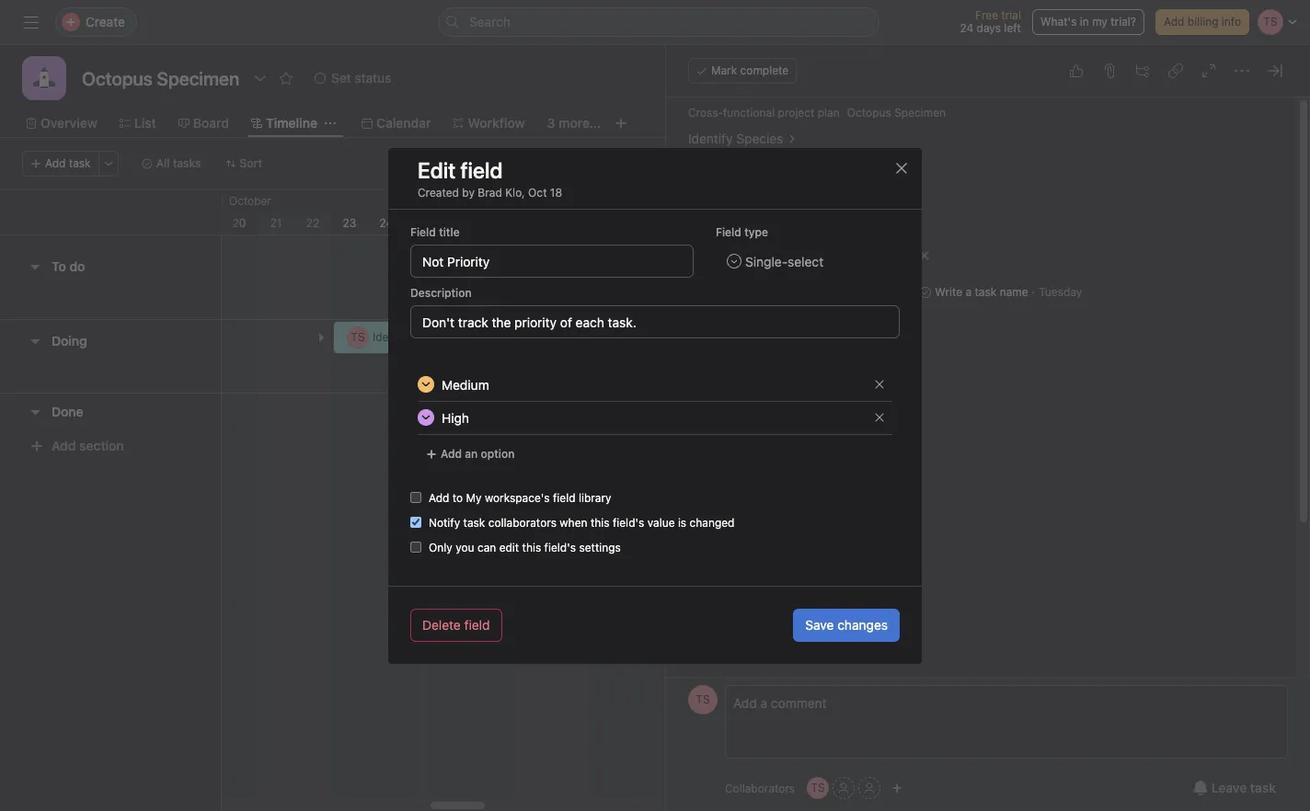 Task type: locate. For each thing, give the bounding box(es) containing it.
add left to
[[429, 491, 449, 505]]

description right is
[[688, 507, 748, 521]]

24 left the "25"
[[380, 216, 393, 230]]

inherited
[[715, 323, 761, 336]]

species left "3"
[[415, 330, 456, 344]]

0 vertical spatial 24
[[960, 21, 974, 35]]

add or remove collaborators image
[[892, 783, 903, 794]]

None text field
[[410, 305, 900, 338]]

2 horizontal spatial ts
[[811, 781, 825, 795]]

description
[[410, 286, 472, 299], [688, 507, 748, 521]]

0 vertical spatial identify species
[[688, 131, 783, 146]]

edit
[[499, 541, 519, 554]]

search list box
[[438, 7, 880, 37]]

1 vertical spatial remove option image
[[874, 412, 885, 423]]

1 vertical spatial identify
[[373, 330, 412, 344]]

identify left "3"
[[373, 330, 412, 344]]

single-
[[745, 253, 788, 269]]

single-select
[[745, 253, 824, 269]]

in
[[1080, 15, 1089, 29]]

1 horizontal spatial this
[[591, 516, 610, 530]]

1 horizontal spatial write
[[935, 285, 963, 299]]

1 horizontal spatial ts
[[696, 693, 710, 707]]

1 horizontal spatial identify species
[[688, 131, 783, 146]]

field up date
[[716, 225, 741, 239]]

add section button
[[22, 430, 131, 463]]

field up brad
[[460, 157, 503, 183]]

task down overview
[[69, 156, 91, 170]]

task down my
[[463, 516, 485, 530]]

1 vertical spatial field's
[[544, 541, 576, 554]]

0 horizontal spatial field
[[410, 225, 436, 239]]

november
[[670, 194, 723, 208]]

24
[[960, 21, 974, 35], [380, 216, 393, 230]]

field for edit
[[460, 157, 503, 183]]

field left title
[[410, 225, 436, 239]]

task for notify task collaborators when this field's value is changed
[[463, 516, 485, 530]]

0 horizontal spatial this
[[522, 541, 541, 554]]

hide
[[688, 323, 712, 336]]

dialog containing identify species
[[666, 45, 1310, 812]]

notify
[[429, 516, 460, 530]]

add for add billing info
[[1164, 15, 1185, 29]]

show subtasks for task identify species image
[[316, 332, 327, 343]]

copy task link image
[[1169, 63, 1183, 78]]

0 vertical spatial field's
[[613, 516, 644, 530]]

field
[[410, 225, 436, 239], [716, 225, 741, 239]]

1 remove option image from the top
[[874, 379, 885, 390]]

cross-functional project plan octopus specimen
[[688, 106, 946, 120]]

0 horizontal spatial identify species
[[373, 330, 456, 344]]

task for add task
[[69, 156, 91, 170]]

list
[[134, 115, 156, 131]]

this right edit
[[522, 541, 541, 554]]

identify inside identify species link
[[688, 131, 733, 146]]

task right a
[[975, 285, 997, 299]]

free trial 24 days left
[[960, 8, 1021, 35]]

assignee
[[688, 213, 736, 226]]

0 vertical spatial species
[[736, 131, 783, 146]]

field up when
[[553, 491, 576, 505]]

field's left value
[[613, 516, 644, 530]]

2 remove option image from the top
[[874, 412, 885, 423]]

field's for value
[[613, 516, 644, 530]]

delete field button
[[410, 609, 502, 642]]

1 horizontal spatial species
[[736, 131, 783, 146]]

up
[[672, 294, 685, 307]]

cross-functional project plan link
[[688, 106, 840, 120]]

1 field from the left
[[410, 225, 436, 239]]

report
[[688, 294, 720, 307]]

identify species
[[688, 131, 783, 146], [373, 330, 456, 344]]

cross-
[[688, 106, 723, 120]]

1 vertical spatial this
[[522, 541, 541, 554]]

option
[[481, 447, 515, 461]]

field inside edit field created by brad klo, oct 18
[[460, 157, 503, 183]]

remove option image
[[874, 379, 885, 390], [874, 412, 885, 423]]

Add to My workspace's field library checkbox
[[410, 492, 421, 503]]

write left up
[[641, 294, 669, 307]]

add task
[[45, 156, 91, 170]]

0 horizontal spatial ts
[[351, 330, 365, 344]]

field right the delete
[[464, 617, 490, 633]]

workspace's
[[485, 491, 550, 505]]

field's down when
[[544, 541, 576, 554]]

edit field created by brad klo, oct 18
[[418, 157, 562, 199]]

specimen
[[895, 106, 946, 120]]

0 horizontal spatial description
[[410, 286, 472, 299]]

settings
[[579, 541, 621, 554]]

2 vertical spatial field
[[464, 617, 490, 633]]

add task button
[[22, 151, 99, 177]]

doing
[[52, 333, 87, 349]]

3
[[460, 330, 467, 344]]

trial
[[1001, 8, 1021, 22]]

identify species inside main content
[[688, 131, 783, 146]]

1 vertical spatial type an option name field
[[434, 402, 867, 433]]

None text field
[[77, 62, 244, 95]]

write a task name
[[935, 285, 1028, 299]]

0 vertical spatial type an option name field
[[434, 369, 867, 400]]

1 vertical spatial identify species
[[373, 330, 456, 344]]

changed
[[690, 516, 735, 530]]

0 vertical spatial field
[[460, 157, 503, 183]]

poll total # write up report
[[593, 250, 720, 307]]

identify
[[688, 131, 733, 146], [373, 330, 412, 344]]

due date
[[688, 249, 735, 263]]

collapse task list for the section to do image
[[28, 259, 42, 274]]

0 horizontal spatial write
[[641, 294, 669, 307]]

task right leave
[[1250, 780, 1276, 796]]

overview
[[40, 115, 97, 131]]

type an option name field down hide
[[434, 369, 867, 400]]

created
[[418, 185, 459, 199]]

add left an
[[441, 447, 462, 461]]

species down cross-functional project plan link on the right of the page
[[736, 131, 783, 146]]

identify down cross-
[[688, 131, 733, 146]]

write inside identify species main content
[[935, 285, 963, 299]]

name
[[1000, 285, 1028, 299]]

1 vertical spatial description
[[688, 507, 748, 521]]

description up "3"
[[410, 286, 472, 299]]

1 horizontal spatial ts button
[[807, 777, 829, 800]]

what's in my trial? button
[[1032, 9, 1145, 35]]

species inside main content
[[736, 131, 783, 146]]

0 vertical spatial identify
[[688, 131, 733, 146]]

0 likes. click to like this task image
[[1069, 63, 1084, 78]]

24 inside free trial 24 days left
[[960, 21, 974, 35]]

mark complete button
[[688, 58, 797, 84]]

add down overview link
[[45, 156, 66, 170]]

delete field
[[422, 617, 490, 633]]

1 horizontal spatial field's
[[613, 516, 644, 530]]

octopus specimen link
[[847, 106, 946, 120]]

0 vertical spatial ts button
[[688, 685, 718, 715]]

save changes button
[[793, 609, 900, 642]]

field's for settings
[[544, 541, 576, 554]]

0 horizontal spatial species
[[415, 330, 456, 344]]

0 horizontal spatial field's
[[544, 541, 576, 554]]

identify species down functional
[[688, 131, 783, 146]]

0 vertical spatial remove option image
[[874, 379, 885, 390]]

add left billing
[[1164, 15, 1185, 29]]

task for leave task
[[1250, 780, 1276, 796]]

1 horizontal spatial identify
[[688, 131, 733, 146]]

identify species link
[[688, 129, 783, 149]]

my
[[466, 491, 482, 505]]

field inside button
[[464, 617, 490, 633]]

this for when
[[591, 516, 610, 530]]

this
[[591, 516, 610, 530], [522, 541, 541, 554]]

field's
[[613, 516, 644, 530], [544, 541, 576, 554]]

identify species left "3"
[[373, 330, 456, 344]]

26
[[453, 216, 467, 230]]

add for add section
[[52, 438, 76, 454]]

add down done button
[[52, 438, 76, 454]]

klo,
[[505, 185, 525, 199]]

tuesday
[[1039, 285, 1082, 299]]

type an option name field up priority
[[434, 402, 867, 433]]

Type an option name field
[[434, 369, 867, 400], [434, 402, 867, 433]]

search button
[[438, 7, 880, 37]]

2 field from the left
[[716, 225, 741, 239]]

write left a
[[935, 285, 963, 299]]

Task Name text field
[[675, 153, 1274, 195]]

dialog
[[666, 45, 1310, 812]]

leave task
[[1212, 780, 1276, 796]]

0 vertical spatial this
[[591, 516, 610, 530]]

this up settings
[[591, 516, 610, 530]]

24 left days
[[960, 21, 974, 35]]

collaborators
[[488, 516, 557, 530]]

1 vertical spatial species
[[415, 330, 456, 344]]

write
[[935, 285, 963, 299], [641, 294, 669, 307]]

rocket image
[[33, 67, 55, 89]]

1 horizontal spatial 24
[[960, 21, 974, 35]]

add inside 'button'
[[52, 438, 76, 454]]

field for field type
[[716, 225, 741, 239]]

1 horizontal spatial field
[[716, 225, 741, 239]]

Only you can edit this field's settings checkbox
[[410, 541, 421, 553]]

1 vertical spatial 24
[[380, 216, 393, 230]]

0 horizontal spatial 24
[[380, 216, 393, 230]]

25
[[416, 216, 430, 230]]

complete
[[740, 63, 789, 77]]

2 type an option name field from the top
[[434, 402, 867, 433]]

1 horizontal spatial description
[[688, 507, 748, 521]]

1 vertical spatial ts button
[[807, 777, 829, 800]]



Task type: describe. For each thing, give the bounding box(es) containing it.
field title
[[410, 225, 460, 239]]

board
[[193, 115, 229, 131]]

description inside identify species main content
[[688, 507, 748, 521]]

by
[[462, 185, 475, 199]]

full screen image
[[1202, 63, 1216, 78]]

fields
[[764, 323, 793, 336]]

to
[[52, 259, 66, 274]]

left
[[1004, 21, 1021, 35]]

add for add an option
[[441, 447, 462, 461]]

plan
[[818, 106, 840, 120]]

add section
[[52, 438, 124, 454]]

you
[[456, 541, 474, 554]]

hide inherited fields button
[[688, 321, 793, 338]]

edit
[[418, 157, 456, 183]]

brad
[[478, 185, 502, 199]]

oct
[[528, 185, 547, 199]]

hide inherited fields
[[688, 323, 793, 336]]

add an option
[[441, 447, 515, 461]]

#
[[593, 263, 600, 277]]

leave
[[1212, 780, 1247, 796]]

workflow
[[468, 115, 525, 131]]

changes
[[838, 617, 888, 633]]

an
[[465, 447, 478, 461]]

date
[[712, 249, 735, 263]]

task inside identify species main content
[[975, 285, 997, 299]]

field type
[[716, 225, 768, 239]]

can
[[477, 541, 496, 554]]

overview link
[[26, 113, 97, 133]]

delete
[[422, 617, 461, 633]]

identify species main content
[[668, 98, 1274, 812]]

1 vertical spatial field
[[553, 491, 576, 505]]

octopus
[[847, 106, 891, 120]]

timeline link
[[251, 113, 317, 133]]

poll
[[593, 250, 612, 264]]

section
[[79, 438, 124, 454]]

field for field title
[[410, 225, 436, 239]]

22
[[306, 216, 319, 230]]

0 vertical spatial description
[[410, 286, 472, 299]]

20
[[232, 216, 246, 230]]

what's in my trial?
[[1041, 15, 1136, 29]]

add for add to my workspace's field library
[[429, 491, 449, 505]]

collapse task list for the section done image
[[28, 404, 42, 419]]

my
[[1092, 15, 1108, 29]]

a
[[966, 285, 972, 299]]

list link
[[119, 113, 156, 133]]

remove option image for 1st type an option name field from the bottom of the page
[[874, 412, 885, 423]]

project
[[778, 106, 815, 120]]

mark
[[711, 63, 737, 77]]

2 vertical spatial ts
[[811, 781, 825, 795]]

calendar
[[376, 115, 431, 131]]

mark complete
[[711, 63, 789, 77]]

calendar link
[[362, 113, 431, 133]]

status
[[707, 397, 740, 410]]

close details image
[[1268, 63, 1283, 78]]

only you can edit this field's settings
[[429, 541, 621, 554]]

done
[[52, 403, 83, 419]]

workflow link
[[453, 113, 525, 133]]

close image
[[894, 161, 909, 175]]

when
[[560, 516, 588, 530]]

doing button
[[52, 325, 87, 358]]

0 horizontal spatial ts button
[[688, 685, 718, 715]]

add for add task
[[45, 156, 66, 170]]

value
[[648, 516, 675, 530]]

add subtask image
[[1135, 63, 1150, 78]]

clear due date image
[[919, 250, 930, 261]]

0 horizontal spatial identify
[[373, 330, 412, 344]]

title
[[439, 225, 460, 239]]

add billing info
[[1164, 15, 1241, 29]]

info
[[1222, 15, 1241, 29]]

add billing info button
[[1156, 9, 1250, 35]]

leftcount image
[[470, 332, 481, 343]]

this for edit
[[522, 541, 541, 554]]

timeline
[[266, 115, 317, 131]]

what's
[[1041, 15, 1077, 29]]

to do
[[52, 259, 85, 274]]

add to starred image
[[279, 71, 294, 86]]

remove option image for 1st type an option name field from the top of the page
[[874, 379, 885, 390]]

total
[[616, 250, 639, 264]]

add to my workspace's field library
[[429, 491, 612, 505]]

Priority, Stage, Status… text field
[[410, 244, 694, 277]]

due
[[688, 249, 709, 263]]

type
[[744, 225, 768, 239]]

Notify task collaborators when this field's value is changed checkbox
[[410, 517, 421, 528]]

notify task collaborators when this field's value is changed
[[429, 516, 735, 530]]

trial?
[[1111, 15, 1136, 29]]

1 type an option name field from the top
[[434, 369, 867, 400]]

field for delete
[[464, 617, 490, 633]]

days
[[977, 21, 1001, 35]]

add an option button
[[418, 441, 523, 467]]

done button
[[52, 395, 83, 428]]

save changes
[[805, 617, 888, 633]]

leave task button
[[1181, 772, 1288, 805]]

show subtasks for task antartica study image
[[463, 369, 474, 380]]

priority
[[707, 433, 744, 447]]

library
[[579, 491, 612, 505]]

0 vertical spatial ts
[[351, 330, 365, 344]]

1 vertical spatial ts
[[696, 693, 710, 707]]

write inside the poll total # write up report
[[641, 294, 669, 307]]

do
[[69, 259, 85, 274]]

to
[[453, 491, 463, 505]]

collapse task list for the section doing image
[[28, 334, 42, 349]]

collaborators
[[725, 782, 795, 795]]

only
[[429, 541, 453, 554]]

board link
[[178, 113, 229, 133]]

free
[[975, 8, 998, 22]]



Task type: vqa. For each thing, say whether or not it's contained in the screenshot.
My
yes



